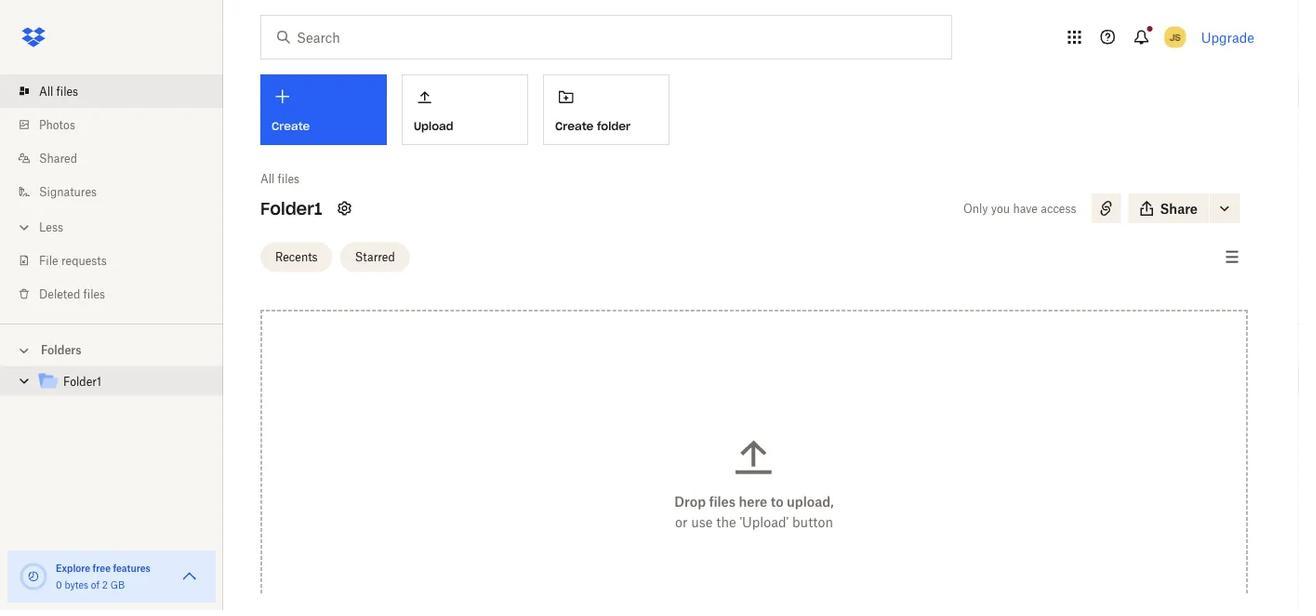 Task type: locate. For each thing, give the bounding box(es) containing it.
use
[[691, 514, 713, 530]]

files inside list item
[[56, 84, 78, 98]]

create inside button
[[555, 119, 594, 133]]

js
[[1170, 31, 1181, 43]]

all files
[[39, 84, 78, 98], [260, 172, 300, 186]]

upgrade
[[1201, 29, 1255, 45]]

button
[[792, 514, 833, 530]]

files up the
[[709, 494, 736, 510]]

create
[[555, 119, 594, 133], [272, 119, 310, 133]]

all files up the photos
[[39, 84, 78, 98]]

gb
[[110, 579, 125, 591]]

deleted files link
[[15, 277, 223, 311]]

recents
[[275, 250, 318, 264]]

folder1
[[260, 198, 322, 219], [63, 375, 101, 389]]

of
[[91, 579, 100, 591]]

all up the photos
[[39, 84, 53, 98]]

upgrade link
[[1201, 29, 1255, 45]]

0 vertical spatial all files
[[39, 84, 78, 98]]

photos link
[[15, 108, 223, 141]]

explore
[[56, 562, 90, 574]]

create folder button
[[543, 74, 670, 145]]

0 horizontal spatial all files
[[39, 84, 78, 98]]

create for create
[[272, 119, 310, 133]]

folder1 up recents button
[[260, 198, 322, 219]]

you
[[991, 201, 1010, 215]]

here
[[739, 494, 768, 510]]

the
[[716, 514, 736, 530]]

0 vertical spatial all
[[39, 84, 53, 98]]

access
[[1041, 201, 1077, 215]]

all inside list item
[[39, 84, 53, 98]]

quota usage element
[[19, 562, 48, 591]]

create folder
[[555, 119, 631, 133]]

1 horizontal spatial create
[[555, 119, 594, 133]]

Search in folder "Dropbox" text field
[[297, 27, 913, 47]]

0 horizontal spatial all
[[39, 84, 53, 98]]

upload
[[414, 119, 453, 133]]

drop files here to upload, or use the 'upload' button
[[674, 494, 834, 530]]

features
[[113, 562, 151, 574]]

folder settings image
[[333, 197, 356, 219]]

all files up recents button
[[260, 172, 300, 186]]

file requests link
[[15, 244, 223, 277]]

or
[[675, 514, 688, 530]]

deleted
[[39, 287, 80, 301]]

folder1 down folders
[[63, 375, 101, 389]]

drop
[[674, 494, 706, 510]]

shared
[[39, 151, 77, 165]]

0
[[56, 579, 62, 591]]

dropbox image
[[15, 19, 52, 56]]

1 horizontal spatial all files
[[260, 172, 300, 186]]

all files link up recents button
[[260, 169, 300, 188]]

1 vertical spatial all
[[260, 172, 275, 186]]

starred
[[355, 250, 395, 264]]

recents button
[[260, 242, 333, 272]]

files
[[56, 84, 78, 98], [278, 172, 300, 186], [83, 287, 105, 301], [709, 494, 736, 510]]

all files link up shared link
[[15, 74, 223, 108]]

all files link
[[15, 74, 223, 108], [260, 169, 300, 188]]

1 vertical spatial all files
[[260, 172, 300, 186]]

1 vertical spatial folder1
[[63, 375, 101, 389]]

upload button
[[402, 74, 528, 145]]

1 horizontal spatial all files link
[[260, 169, 300, 188]]

folder1 link
[[37, 370, 208, 395]]

0 vertical spatial all files link
[[15, 74, 223, 108]]

bytes
[[65, 579, 88, 591]]

all
[[39, 84, 53, 98], [260, 172, 275, 186]]

0 horizontal spatial folder1
[[63, 375, 101, 389]]

1 horizontal spatial folder1
[[260, 198, 322, 219]]

create inside dropdown button
[[272, 119, 310, 133]]

less
[[39, 220, 63, 234]]

create for create folder
[[555, 119, 594, 133]]

files up the photos
[[56, 84, 78, 98]]

list
[[0, 63, 223, 324]]

0 horizontal spatial create
[[272, 119, 310, 133]]

all files inside all files link
[[39, 84, 78, 98]]

0 vertical spatial folder1
[[260, 198, 322, 219]]

to
[[771, 494, 784, 510]]

all up recents button
[[260, 172, 275, 186]]



Task type: describe. For each thing, give the bounding box(es) containing it.
less image
[[15, 218, 33, 237]]

'upload'
[[740, 514, 789, 530]]

photos
[[39, 118, 75, 132]]

only you have access
[[963, 201, 1077, 215]]

free
[[93, 562, 111, 574]]

folders button
[[0, 336, 223, 363]]

shared link
[[15, 141, 223, 175]]

folders
[[41, 343, 81, 357]]

files inside drop files here to upload, or use the 'upload' button
[[709, 494, 736, 510]]

only
[[963, 201, 988, 215]]

upload,
[[787, 494, 834, 510]]

deleted files
[[39, 287, 105, 301]]

file
[[39, 253, 58, 267]]

files down create dropdown button
[[278, 172, 300, 186]]

all files list item
[[0, 74, 223, 108]]

explore free features 0 bytes of 2 gb
[[56, 562, 151, 591]]

2
[[102, 579, 108, 591]]

share button
[[1129, 193, 1209, 223]]

list containing all files
[[0, 63, 223, 324]]

js button
[[1160, 22, 1190, 52]]

folder
[[597, 119, 631, 133]]

0 horizontal spatial all files link
[[15, 74, 223, 108]]

files right deleted
[[83, 287, 105, 301]]

create button
[[260, 74, 387, 145]]

requests
[[61, 253, 107, 267]]

1 vertical spatial all files link
[[260, 169, 300, 188]]

file requests
[[39, 253, 107, 267]]

share
[[1160, 200, 1198, 216]]

starred button
[[340, 242, 410, 272]]

signatures
[[39, 185, 97, 199]]

1 horizontal spatial all
[[260, 172, 275, 186]]

signatures link
[[15, 175, 223, 208]]

have
[[1013, 201, 1038, 215]]



Task type: vqa. For each thing, say whether or not it's contained in the screenshot.
more
no



